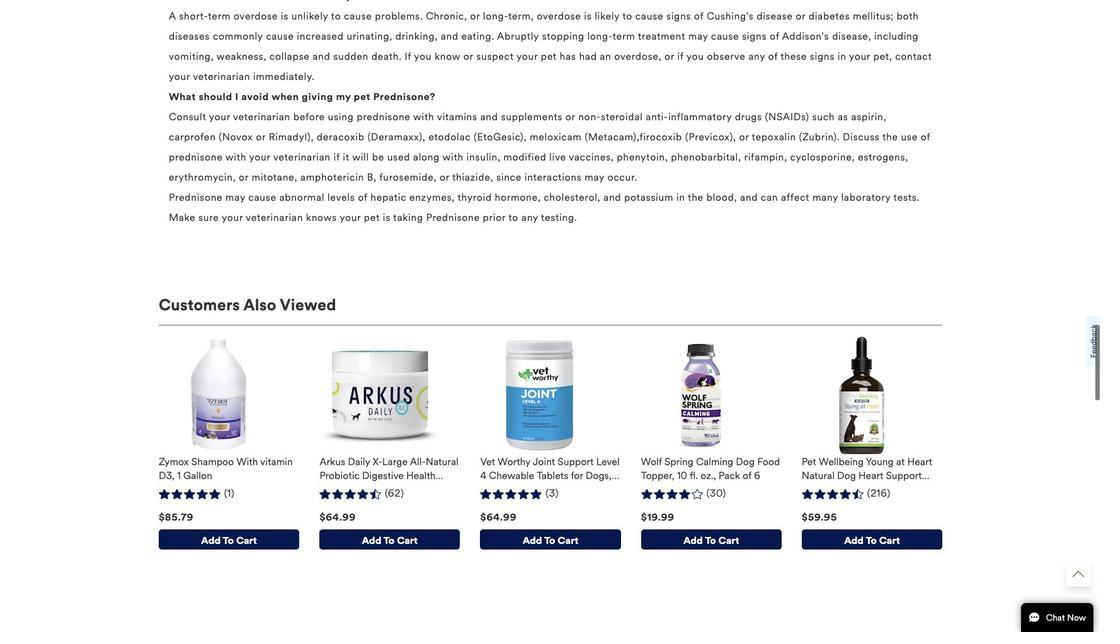 Task type: describe. For each thing, give the bounding box(es) containing it.
a short-term overdose is unlikely to cause problems. chronic, or long-term, overdose is likely to cause signs of cushing's disease or diabetes mellitus; both diseases commonly cause increased urinating, drinking, and eating. abruptly stopping long-term treatment may cause signs of addison's disease, including vomiting, weakness, collapse and sudden death. if you know or suspect your pet has had an overdose, or if you observe any of these signs in your pet, contact your veterinarian immediately.
[[169, 10, 932, 82]]

and down the increased
[[313, 50, 330, 62]]

scroll to top image
[[1073, 569, 1084, 580]]

3 to from the left
[[544, 535, 555, 547]]

use
[[901, 131, 918, 143]]

is inside prednisone may cause abnormal levels of hepatic enzymes, thyroid hormone, cholesterol, and potassium in the blood, and can affect many laboratory tests. make sure your veterinarian knows your pet is taking prednisone prior to any testing.
[[383, 212, 391, 224]]

pet,
[[874, 50, 892, 62]]

rifampin,
[[744, 151, 787, 163]]

before
[[293, 111, 325, 123]]

overdose,
[[614, 50, 662, 62]]

0 horizontal spatial prednisone
[[169, 151, 223, 163]]

(deramaxx),
[[368, 131, 426, 143]]

can
[[761, 191, 778, 203]]

many
[[813, 191, 838, 203]]

stopping
[[542, 30, 584, 42]]

occur.
[[608, 171, 638, 183]]

0 horizontal spatial to
[[331, 10, 341, 22]]

cart for 4th add to cart button from left
[[719, 535, 739, 547]]

aspirin,
[[851, 111, 887, 123]]

2 overdose from the left
[[537, 10, 581, 22]]

veterinarian down avoid at top
[[233, 111, 290, 123]]

2 horizontal spatial to
[[623, 10, 633, 22]]

contact
[[895, 50, 932, 62]]

had
[[579, 50, 597, 62]]

immediately.
[[253, 70, 315, 82]]

what
[[169, 91, 196, 103]]

likely
[[595, 10, 620, 22]]

anti-
[[646, 111, 668, 123]]

observe
[[707, 50, 746, 62]]

vomiting,
[[169, 50, 214, 62]]

0 horizontal spatial signs
[[667, 10, 691, 22]]

prednisone may cause abnormal levels of hepatic enzymes, thyroid hormone, cholesterol, and potassium in the blood, and can affect many laboratory tests. make sure your veterinarian knows your pet is taking prednisone prior to any testing.
[[169, 191, 920, 224]]

eating.
[[462, 30, 494, 42]]

styled arrow button link
[[1066, 562, 1091, 587]]

giving
[[302, 91, 333, 103]]

1 overdose from the left
[[234, 10, 278, 22]]

1 vertical spatial prednisone
[[426, 212, 480, 224]]

may inside consult your veterinarian before using prednisone with vitamins and supplements or non-steroidal anti-inflammatory drugs (nsaids) such as aspirin, carprofen (novox or rimadyl), deracoxib (deramaxx), etodolac (etogesic), meloxicam (metacam),firocoxib (previcox), or tepoxalin (zubrin). discuss the use of prednisone with your veterinarian if it will be used along with insulin, modified live vaccines, phenytoin, phenobarbital, rifampin, cyclosporine, estrogens, erythromycin, or mitotane, amphotericin b, furosemide, or thiazide, since interactions may occur.
[[585, 171, 605, 183]]

etodolac
[[429, 131, 471, 143]]

since
[[496, 171, 522, 183]]

5 add from the left
[[844, 535, 864, 547]]

non-
[[579, 111, 601, 123]]

cause up urinating,
[[344, 10, 372, 22]]

be
[[372, 151, 384, 163]]

both
[[897, 10, 919, 22]]

1 you from the left
[[414, 50, 432, 62]]

also
[[244, 295, 277, 315]]

what should i avoid when giving my pet prednisone?
[[169, 91, 436, 103]]

any inside a short-term overdose is unlikely to cause problems. chronic, or long-term, overdose is likely to cause signs of cushing's disease or diabetes mellitus; both diseases commonly cause increased urinating, drinking, and eating. abruptly stopping long-term treatment may cause signs of addison's disease, including vomiting, weakness, collapse and sudden death. if you know or suspect your pet has had an overdose, or if you observe any of these signs in your pet, contact your veterinarian immediately.
[[749, 50, 765, 62]]

an
[[600, 50, 611, 62]]

thyroid
[[458, 191, 492, 203]]

0 horizontal spatial is
[[281, 10, 289, 22]]

using
[[328, 111, 354, 123]]

cart for first add to cart button from right
[[879, 535, 900, 547]]

should
[[199, 91, 232, 103]]

rimadyl),
[[269, 131, 314, 143]]

prednisone?
[[373, 91, 436, 103]]

vaccines,
[[569, 151, 614, 163]]

1 add from the left
[[201, 535, 221, 547]]

testing.
[[541, 212, 577, 224]]

cause up treatment
[[636, 10, 664, 22]]

(novox
[[219, 131, 253, 143]]

your down levels
[[340, 212, 361, 224]]

or up 'enzymes,' on the top left of the page
[[440, 171, 450, 183]]

cholesterol,
[[544, 191, 601, 203]]

veterinarian inside prednisone may cause abnormal levels of hepatic enzymes, thyroid hormone, cholesterol, and potassium in the blood, and can affect many laboratory tests. make sure your veterinarian knows your pet is taking prednisone prior to any testing.
[[246, 212, 303, 224]]

supplements
[[501, 111, 563, 123]]

the inside consult your veterinarian before using prednisone with vitamins and supplements or non-steroidal anti-inflammatory drugs (nsaids) such as aspirin, carprofen (novox or rimadyl), deracoxib (deramaxx), etodolac (etogesic), meloxicam (metacam),firocoxib (previcox), or tepoxalin (zubrin). discuss the use of prednisone with your veterinarian if it will be used along with insulin, modified live vaccines, phenytoin, phenobarbital, rifampin, cyclosporine, estrogens, erythromycin, or mitotane, amphotericin b, furosemide, or thiazide, since interactions may occur.
[[883, 131, 898, 143]]

cause inside prednisone may cause abnormal levels of hepatic enzymes, thyroid hormone, cholesterol, and potassium in the blood, and can affect many laboratory tests. make sure your veterinarian knows your pet is taking prednisone prior to any testing.
[[248, 191, 276, 203]]

in inside prednisone may cause abnormal levels of hepatic enzymes, thyroid hormone, cholesterol, and potassium in the blood, and can affect many laboratory tests. make sure your veterinarian knows your pet is taking prednisone prior to any testing.
[[677, 191, 685, 203]]

cyclosporine,
[[790, 151, 855, 163]]

pet inside prednisone may cause abnormal levels of hepatic enzymes, thyroid hormone, cholesterol, and potassium in the blood, and can affect many laboratory tests. make sure your veterinarian knows your pet is taking prednisone prior to any testing.
[[364, 212, 380, 224]]

(nsaids)
[[765, 111, 809, 123]]

2 add to cart button from the left
[[320, 530, 460, 550]]

when
[[272, 91, 299, 103]]

3 add from the left
[[523, 535, 542, 547]]

or right (novox
[[256, 131, 266, 143]]

1 add to cart button from the left
[[159, 530, 299, 550]]

may inside prednisone may cause abnormal levels of hepatic enzymes, thyroid hormone, cholesterol, and potassium in the blood, and can affect many laboratory tests. make sure your veterinarian knows your pet is taking prednisone prior to any testing.
[[226, 191, 245, 203]]

if inside consult your veterinarian before using prednisone with vitamins and supplements or non-steroidal anti-inflammatory drugs (nsaids) such as aspirin, carprofen (novox or rimadyl), deracoxib (deramaxx), etodolac (etogesic), meloxicam (metacam),firocoxib (previcox), or tepoxalin (zubrin). discuss the use of prednisone with your veterinarian if it will be used along with insulin, modified live vaccines, phenytoin, phenobarbital, rifampin, cyclosporine, estrogens, erythromycin, or mitotane, amphotericin b, furosemide, or thiazide, since interactions may occur.
[[334, 151, 340, 163]]

2 horizontal spatial signs
[[810, 50, 835, 62]]

as
[[838, 111, 848, 123]]

4 add to cart button from the left
[[641, 530, 782, 550]]

a
[[169, 10, 176, 22]]

used
[[387, 151, 410, 163]]

discuss
[[843, 131, 880, 143]]

sure
[[198, 212, 219, 224]]

add to cart for third add to cart button
[[523, 535, 579, 547]]

blood,
[[707, 191, 737, 203]]

add to cart for 4th add to cart button from left
[[684, 535, 739, 547]]

or down treatment
[[665, 50, 675, 62]]

in inside a short-term overdose is unlikely to cause problems. chronic, or long-term, overdose is likely to cause signs of cushing's disease or diabetes mellitus; both diseases commonly cause increased urinating, drinking, and eating. abruptly stopping long-term treatment may cause signs of addison's disease, including vomiting, weakness, collapse and sudden death. if you know or suspect your pet has had an overdose, or if you observe any of these signs in your pet, contact your veterinarian immediately.
[[838, 50, 847, 62]]

interactions
[[525, 171, 582, 183]]

the inside prednisone may cause abnormal levels of hepatic enzymes, thyroid hormone, cholesterol, and potassium in the blood, and can affect many laboratory tests. make sure your veterinarian knows your pet is taking prednisone prior to any testing.
[[688, 191, 704, 203]]

4 to from the left
[[705, 535, 716, 547]]

erythromycin,
[[169, 171, 236, 183]]

disease
[[757, 10, 793, 22]]

make
[[169, 212, 196, 224]]

increased
[[297, 30, 344, 42]]

such
[[812, 111, 835, 123]]

vitamins
[[437, 111, 477, 123]]

tepoxalin
[[752, 131, 796, 143]]

abnormal
[[279, 191, 325, 203]]

viewed
[[280, 295, 336, 315]]

cushing's
[[707, 10, 754, 22]]

2 to from the left
[[384, 535, 395, 547]]

mitotane,
[[252, 171, 297, 183]]

pet inside a short-term overdose is unlikely to cause problems. chronic, or long-term, overdose is likely to cause signs of cushing's disease or diabetes mellitus; both diseases commonly cause increased urinating, drinking, and eating. abruptly stopping long-term treatment may cause signs of addison's disease, including vomiting, weakness, collapse and sudden death. if you know or suspect your pet has had an overdose, or if you observe any of these signs in your pet, contact your veterinarian immediately.
[[541, 50, 557, 62]]

add to cart for 1st add to cart button
[[201, 535, 257, 547]]

or down drugs
[[739, 131, 749, 143]]

laboratory
[[841, 191, 891, 203]]

2 horizontal spatial with
[[443, 151, 464, 163]]

drugs
[[735, 111, 762, 123]]

carprofen
[[169, 131, 216, 143]]

of inside prednisone may cause abnormal levels of hepatic enzymes, thyroid hormone, cholesterol, and potassium in the blood, and can affect many laboratory tests. make sure your veterinarian knows your pet is taking prednisone prior to any testing.
[[358, 191, 368, 203]]

short-
[[179, 10, 208, 22]]

or up addison's on the right of page
[[796, 10, 806, 22]]

steroidal
[[601, 111, 643, 123]]

1 vertical spatial long-
[[587, 30, 613, 42]]

or right know
[[464, 50, 473, 62]]

death.
[[372, 50, 402, 62]]

potassium
[[624, 191, 674, 203]]

2 you from the left
[[687, 50, 704, 62]]

cause up collapse
[[266, 30, 294, 42]]

veterinarian down rimadyl),
[[273, 151, 331, 163]]

cart for 1st add to cart button
[[236, 535, 257, 547]]

hormone,
[[495, 191, 541, 203]]

estrogens,
[[858, 151, 909, 163]]

1 horizontal spatial signs
[[742, 30, 767, 42]]



Task type: locate. For each thing, give the bounding box(es) containing it.
if
[[405, 50, 411, 62]]

0 vertical spatial prednisone
[[357, 111, 411, 123]]

weakness,
[[217, 50, 267, 62]]

your down abruptly
[[517, 50, 538, 62]]

to
[[331, 10, 341, 22], [623, 10, 633, 22], [509, 212, 519, 224]]

b,
[[367, 171, 377, 183]]

and up know
[[441, 30, 459, 42]]

amphotericin
[[300, 171, 364, 183]]

2 horizontal spatial may
[[688, 30, 708, 42]]

cart
[[236, 535, 257, 547], [397, 535, 418, 547], [558, 535, 579, 547], [719, 535, 739, 547], [879, 535, 900, 547]]

diabetes
[[809, 10, 850, 22]]

urinating,
[[347, 30, 393, 42]]

in down disease,
[[838, 50, 847, 62]]

signs down addison's on the right of page
[[810, 50, 835, 62]]

you left observe
[[687, 50, 704, 62]]

1 horizontal spatial in
[[838, 50, 847, 62]]

these
[[781, 50, 807, 62]]

1 horizontal spatial the
[[883, 131, 898, 143]]

veterinarian down abnormal
[[246, 212, 303, 224]]

0 horizontal spatial in
[[677, 191, 685, 203]]

sudden
[[333, 50, 369, 62]]

cause up observe
[[711, 30, 739, 42]]

overdose
[[234, 10, 278, 22], [537, 10, 581, 22]]

1 horizontal spatial with
[[413, 111, 434, 123]]

2 vertical spatial pet
[[364, 212, 380, 224]]

long- up an
[[587, 30, 613, 42]]

may down vaccines,
[[585, 171, 605, 183]]

your down should
[[209, 111, 230, 123]]

insulin,
[[467, 151, 501, 163]]

1 horizontal spatial is
[[383, 212, 391, 224]]

1 add to cart from the left
[[201, 535, 257, 547]]

customers also viewed
[[159, 295, 336, 315]]

may
[[688, 30, 708, 42], [585, 171, 605, 183], [226, 191, 245, 203]]

of left these
[[768, 50, 778, 62]]

you
[[414, 50, 432, 62], [687, 50, 704, 62]]

may up observe
[[688, 30, 708, 42]]

of down disease
[[770, 30, 780, 42]]

0 vertical spatial the
[[883, 131, 898, 143]]

1 horizontal spatial any
[[749, 50, 765, 62]]

1 vertical spatial may
[[585, 171, 605, 183]]

1 vertical spatial term
[[613, 30, 635, 42]]

3 cart from the left
[[558, 535, 579, 547]]

may inside a short-term overdose is unlikely to cause problems. chronic, or long-term, overdose is likely to cause signs of cushing's disease or diabetes mellitus; both diseases commonly cause increased urinating, drinking, and eating. abruptly stopping long-term treatment may cause signs of addison's disease, including vomiting, weakness, collapse and sudden death. if you know or suspect your pet has had an overdose, or if you observe any of these signs in your pet, contact your veterinarian immediately.
[[688, 30, 708, 42]]

addison's
[[782, 30, 829, 42]]

0 horizontal spatial any
[[522, 212, 538, 224]]

0 vertical spatial may
[[688, 30, 708, 42]]

0 horizontal spatial prednisone
[[169, 191, 223, 203]]

of right use
[[921, 131, 931, 143]]

term
[[208, 10, 231, 22], [613, 30, 635, 42]]

4 add from the left
[[684, 535, 703, 547]]

term,
[[508, 10, 534, 22]]

avoid
[[241, 91, 269, 103]]

4 add to cart from the left
[[684, 535, 739, 547]]

i
[[235, 91, 239, 103]]

diseases
[[169, 30, 210, 42]]

prednisone down 'enzymes,' on the top left of the page
[[426, 212, 480, 224]]

to up the increased
[[331, 10, 341, 22]]

phenobarbital,
[[671, 151, 741, 163]]

1 vertical spatial in
[[677, 191, 685, 203]]

1 vertical spatial prednisone
[[169, 151, 223, 163]]

your up what
[[169, 70, 190, 82]]

0 horizontal spatial with
[[225, 151, 247, 163]]

is
[[281, 10, 289, 22], [584, 10, 592, 22], [383, 212, 391, 224]]

along
[[413, 151, 440, 163]]

(previcox),
[[685, 131, 736, 143]]

and up (etogesic),
[[480, 111, 498, 123]]

1 cart from the left
[[236, 535, 257, 547]]

1 horizontal spatial if
[[678, 50, 684, 62]]

1 vertical spatial any
[[522, 212, 538, 224]]

in
[[838, 50, 847, 62], [677, 191, 685, 203]]

add to cart for first add to cart button from right
[[844, 535, 900, 547]]

your down disease,
[[849, 50, 871, 62]]

any right observe
[[749, 50, 765, 62]]

0 horizontal spatial the
[[688, 191, 704, 203]]

term up commonly
[[208, 10, 231, 22]]

0 horizontal spatial if
[[334, 151, 340, 163]]

signs up treatment
[[667, 10, 691, 22]]

meloxicam
[[530, 131, 582, 143]]

in right potassium
[[677, 191, 685, 203]]

pet left has
[[541, 50, 557, 62]]

modified
[[504, 151, 546, 163]]

to right prior
[[509, 212, 519, 224]]

will
[[352, 151, 369, 163]]

with down etodolac
[[443, 151, 464, 163]]

2 cart from the left
[[397, 535, 418, 547]]

or left mitotane,
[[239, 171, 249, 183]]

1 to from the left
[[223, 535, 234, 547]]

1 horizontal spatial to
[[509, 212, 519, 224]]

veterinarian inside a short-term overdose is unlikely to cause problems. chronic, or long-term, overdose is likely to cause signs of cushing's disease or diabetes mellitus; both diseases commonly cause increased urinating, drinking, and eating. abruptly stopping long-term treatment may cause signs of addison's disease, including vomiting, weakness, collapse and sudden death. if you know or suspect your pet has had an overdose, or if you observe any of these signs in your pet, contact your veterinarian immediately.
[[193, 70, 250, 82]]

my
[[336, 91, 351, 103]]

5 to from the left
[[866, 535, 877, 547]]

the left blood,
[[688, 191, 704, 203]]

overdose up commonly
[[234, 10, 278, 22]]

consult your veterinarian before using prednisone with vitamins and supplements or non-steroidal anti-inflammatory drugs (nsaids) such as aspirin, carprofen (novox or rimadyl), deracoxib (deramaxx), etodolac (etogesic), meloxicam (metacam),firocoxib (previcox), or tepoxalin (zubrin). discuss the use of prednisone with your veterinarian if it will be used along with insulin, modified live vaccines, phenytoin, phenobarbital, rifampin, cyclosporine, estrogens, erythromycin, or mitotane, amphotericin b, furosemide, or thiazide, since interactions may occur.
[[169, 111, 931, 183]]

1 vertical spatial if
[[334, 151, 340, 163]]

cause
[[344, 10, 372, 22], [636, 10, 664, 22], [266, 30, 294, 42], [711, 30, 739, 42], [248, 191, 276, 203]]

tests.
[[894, 191, 920, 203]]

and left can on the right top
[[740, 191, 758, 203]]

inflammatory
[[668, 111, 732, 123]]

your
[[517, 50, 538, 62], [849, 50, 871, 62], [169, 70, 190, 82], [209, 111, 230, 123], [249, 151, 271, 163], [222, 212, 243, 224], [340, 212, 361, 224]]

any down hormone,
[[522, 212, 538, 224]]

prednisone
[[169, 191, 223, 203], [426, 212, 480, 224]]

and down the occur.
[[604, 191, 621, 203]]

1 vertical spatial the
[[688, 191, 704, 203]]

your right sure
[[222, 212, 243, 224]]

0 vertical spatial any
[[749, 50, 765, 62]]

treatment
[[638, 30, 685, 42]]

it
[[343, 151, 350, 163]]

0 horizontal spatial you
[[414, 50, 432, 62]]

prednisone
[[357, 111, 411, 123], [169, 151, 223, 163]]

if inside a short-term overdose is unlikely to cause problems. chronic, or long-term, overdose is likely to cause signs of cushing's disease or diabetes mellitus; both diseases commonly cause increased urinating, drinking, and eating. abruptly stopping long-term treatment may cause signs of addison's disease, including vomiting, weakness, collapse and sudden death. if you know or suspect your pet has had an overdose, or if you observe any of these signs in your pet, contact your veterinarian immediately.
[[678, 50, 684, 62]]

may down erythromycin,
[[226, 191, 245, 203]]

1 horizontal spatial may
[[585, 171, 605, 183]]

1 vertical spatial signs
[[742, 30, 767, 42]]

0 vertical spatial long-
[[483, 10, 508, 22]]

live
[[549, 151, 566, 163]]

to
[[223, 535, 234, 547], [384, 535, 395, 547], [544, 535, 555, 547], [705, 535, 716, 547], [866, 535, 877, 547]]

1 horizontal spatial long-
[[587, 30, 613, 42]]

cart for 2nd add to cart button
[[397, 535, 418, 547]]

2 add from the left
[[362, 535, 381, 547]]

you right "if"
[[414, 50, 432, 62]]

(metacam),firocoxib
[[585, 131, 682, 143]]

0 vertical spatial signs
[[667, 10, 691, 22]]

0 vertical spatial in
[[838, 50, 847, 62]]

and
[[441, 30, 459, 42], [313, 50, 330, 62], [480, 111, 498, 123], [604, 191, 621, 203], [740, 191, 758, 203]]

deracoxib
[[317, 131, 365, 143]]

2 vertical spatial may
[[226, 191, 245, 203]]

with down the prednisone?
[[413, 111, 434, 123]]

1 horizontal spatial you
[[687, 50, 704, 62]]

suspect
[[476, 50, 514, 62]]

if down treatment
[[678, 50, 684, 62]]

is left unlikely
[[281, 10, 289, 22]]

and inside consult your veterinarian before using prednisone with vitamins and supplements or non-steroidal anti-inflammatory drugs (nsaids) such as aspirin, carprofen (novox or rimadyl), deracoxib (deramaxx), etodolac (etogesic), meloxicam (metacam),firocoxib (previcox), or tepoxalin (zubrin). discuss the use of prednisone with your veterinarian if it will be used along with insulin, modified live vaccines, phenytoin, phenobarbital, rifampin, cyclosporine, estrogens, erythromycin, or mitotane, amphotericin b, furosemide, or thiazide, since interactions may occur.
[[480, 111, 498, 123]]

2 vertical spatial signs
[[810, 50, 835, 62]]

1 horizontal spatial prednisone
[[426, 212, 480, 224]]

cause down mitotane,
[[248, 191, 276, 203]]

long- up eating.
[[483, 10, 508, 22]]

2 horizontal spatial is
[[584, 10, 592, 22]]

signs
[[667, 10, 691, 22], [742, 30, 767, 42], [810, 50, 835, 62]]

pet down hepatic
[[364, 212, 380, 224]]

or up eating.
[[470, 10, 480, 22]]

your up mitotane,
[[249, 151, 271, 163]]

0 horizontal spatial long-
[[483, 10, 508, 22]]

prednisone down carprofen
[[169, 151, 223, 163]]

if left the it
[[334, 151, 340, 163]]

5 cart from the left
[[879, 535, 900, 547]]

drinking,
[[395, 30, 438, 42]]

long-
[[483, 10, 508, 22], [587, 30, 613, 42]]

cart for third add to cart button
[[558, 535, 579, 547]]

to inside prednisone may cause abnormal levels of hepatic enzymes, thyroid hormone, cholesterol, and potassium in the blood, and can affect many laboratory tests. make sure your veterinarian knows your pet is taking prednisone prior to any testing.
[[509, 212, 519, 224]]

with
[[413, 111, 434, 123], [225, 151, 247, 163], [443, 151, 464, 163]]

0 vertical spatial pet
[[541, 50, 557, 62]]

to right likely
[[623, 10, 633, 22]]

problems.
[[375, 10, 423, 22]]

of inside consult your veterinarian before using prednisone with vitamins and supplements or non-steroidal anti-inflammatory drugs (nsaids) such as aspirin, carprofen (novox or rimadyl), deracoxib (deramaxx), etodolac (etogesic), meloxicam (metacam),firocoxib (previcox), or tepoxalin (zubrin). discuss the use of prednisone with your veterinarian if it will be used along with insulin, modified live vaccines, phenytoin, phenobarbital, rifampin, cyclosporine, estrogens, erythromycin, or mitotane, amphotericin b, furosemide, or thiazide, since interactions may occur.
[[921, 131, 931, 143]]

5 add to cart button from the left
[[802, 530, 943, 550]]

0 horizontal spatial term
[[208, 10, 231, 22]]

1 horizontal spatial term
[[613, 30, 635, 42]]

abruptly
[[497, 30, 539, 42]]

hepatic
[[371, 191, 407, 203]]

add to cart button
[[159, 530, 299, 550], [320, 530, 460, 550], [480, 530, 621, 550], [641, 530, 782, 550], [802, 530, 943, 550]]

any inside prednisone may cause abnormal levels of hepatic enzymes, thyroid hormone, cholesterol, and potassium in the blood, and can affect many laboratory tests. make sure your veterinarian knows your pet is taking prednisone prior to any testing.
[[522, 212, 538, 224]]

0 horizontal spatial may
[[226, 191, 245, 203]]

1 horizontal spatial prednisone
[[357, 111, 411, 123]]

with down (novox
[[225, 151, 247, 163]]

enzymes,
[[410, 191, 455, 203]]

unlikely
[[292, 10, 328, 22]]

3 add to cart button from the left
[[480, 530, 621, 550]]

overdose up stopping
[[537, 10, 581, 22]]

1 vertical spatial pet
[[354, 91, 371, 103]]

affect
[[781, 191, 810, 203]]

pet right my
[[354, 91, 371, 103]]

if
[[678, 50, 684, 62], [334, 151, 340, 163]]

veterinarian
[[193, 70, 250, 82], [233, 111, 290, 123], [273, 151, 331, 163], [246, 212, 303, 224]]

3 add to cart from the left
[[523, 535, 579, 547]]

1 horizontal spatial overdose
[[537, 10, 581, 22]]

(zubrin).
[[799, 131, 840, 143]]

4 cart from the left
[[719, 535, 739, 547]]

knows
[[306, 212, 337, 224]]

including
[[874, 30, 919, 42]]

customers
[[159, 295, 240, 315]]

0 vertical spatial if
[[678, 50, 684, 62]]

2 add to cart from the left
[[362, 535, 418, 547]]

add to cart for 2nd add to cart button
[[362, 535, 418, 547]]

5 add to cart from the left
[[844, 535, 900, 547]]

is left likely
[[584, 10, 592, 22]]

consult
[[169, 111, 206, 123]]

signs down disease
[[742, 30, 767, 42]]

veterinarian up should
[[193, 70, 250, 82]]

prednisone down erythromycin,
[[169, 191, 223, 203]]

(etogesic),
[[474, 131, 527, 143]]

has
[[560, 50, 576, 62]]

is down hepatic
[[383, 212, 391, 224]]

term up the overdose,
[[613, 30, 635, 42]]

0 vertical spatial term
[[208, 10, 231, 22]]

0 horizontal spatial overdose
[[234, 10, 278, 22]]

prednisone up the (deramaxx),
[[357, 111, 411, 123]]

of right levels
[[358, 191, 368, 203]]

0 vertical spatial prednisone
[[169, 191, 223, 203]]

taking
[[393, 212, 423, 224]]

or left non-
[[566, 111, 576, 123]]

the left use
[[883, 131, 898, 143]]

of left cushing's
[[694, 10, 704, 22]]



Task type: vqa. For each thing, say whether or not it's contained in the screenshot.
"Prednisone?"
yes



